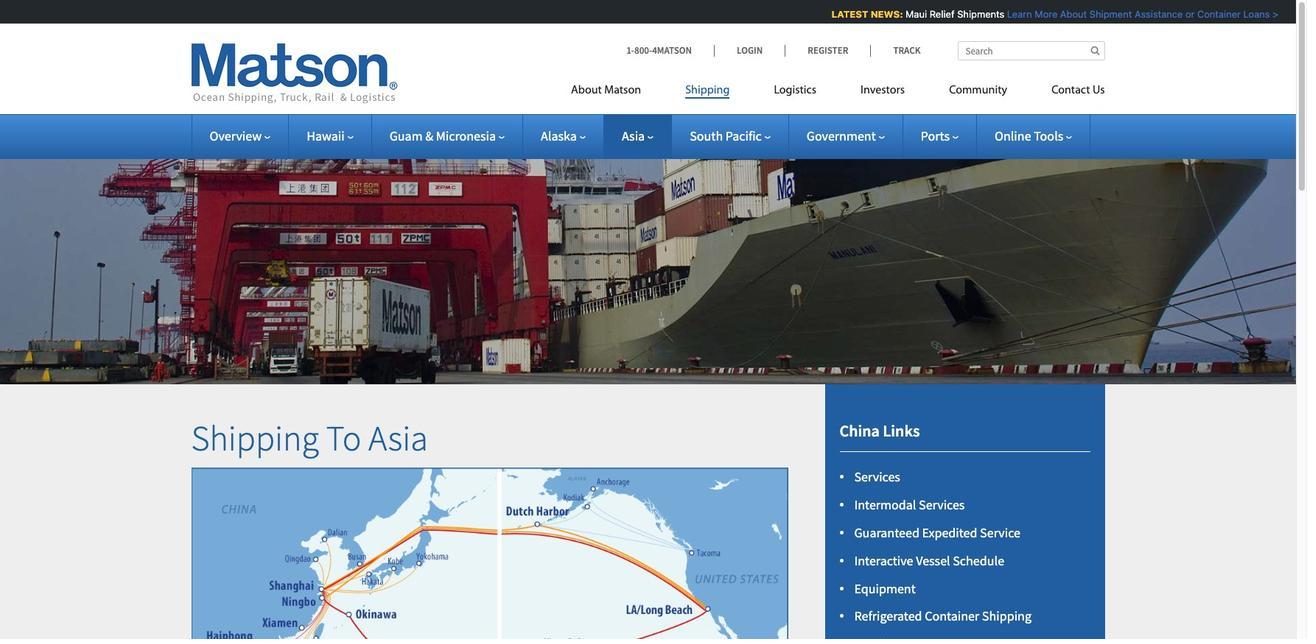 Task type: vqa. For each thing, say whether or not it's contained in the screenshot.
The Only Food Scraps Are Disposed Of At Sea – All Other Waste Materials Are Collected In 'Greentainers' During Voyages (Notice The Green Container On The Vessel In This Photo)
no



Task type: locate. For each thing, give the bounding box(es) containing it.
online
[[995, 127, 1031, 144]]

1 vertical spatial about
[[571, 85, 602, 97]]

guam & micronesia link
[[390, 127, 505, 144]]

0 horizontal spatial asia
[[368, 416, 428, 461]]

intermodal services
[[854, 497, 965, 514]]

expedited
[[922, 525, 977, 542]]

micronesia
[[436, 127, 496, 144]]

services up 'intermodal'
[[854, 469, 900, 486]]

xiamen image
[[219, 544, 385, 640], [166, 567, 332, 640]]

asia link
[[622, 127, 654, 144]]

or
[[1183, 8, 1192, 20]]

logistics link
[[752, 77, 838, 108]]

shipments
[[955, 8, 1002, 20]]

investors link
[[838, 77, 927, 108]]

1 vertical spatial shipping
[[191, 416, 319, 461]]

2 horizontal spatial shipping
[[982, 608, 1032, 625]]

container
[[1195, 8, 1238, 20], [925, 608, 979, 625]]

track link
[[870, 44, 921, 57]]

services up "guaranteed expedited service" link
[[919, 497, 965, 514]]

asia
[[622, 127, 645, 144], [368, 416, 428, 461]]

about right more
[[1057, 8, 1084, 20]]

container down vessel
[[925, 608, 979, 625]]

login link
[[714, 44, 785, 57]]

alaska services image
[[191, 468, 788, 640]]

0 vertical spatial container
[[1195, 8, 1238, 20]]

guaranteed expedited service
[[854, 525, 1020, 542]]

0 vertical spatial shipping
[[685, 85, 730, 97]]

alaska link
[[541, 127, 586, 144]]

search image
[[1091, 46, 1100, 55]]

services link
[[854, 469, 900, 486]]

shipping link
[[663, 77, 752, 108]]

learn more about shipment assistance or container loans > link
[[1004, 8, 1276, 20]]

to
[[326, 416, 361, 461]]

1 horizontal spatial about
[[1057, 8, 1084, 20]]

shipping for shipping to asia
[[191, 416, 319, 461]]

long beach image
[[625, 527, 791, 640]]

matson
[[604, 85, 641, 97]]

assistance
[[1132, 8, 1180, 20]]

online tools link
[[995, 127, 1072, 144]]

shipment
[[1087, 8, 1129, 20]]

contact
[[1051, 85, 1090, 97]]

interactive vessel schedule
[[854, 552, 1004, 569]]

shipping inside top menu navigation
[[685, 85, 730, 97]]

honolulu image
[[496, 573, 662, 640]]

container inside china links 'section'
[[925, 608, 979, 625]]

None search field
[[957, 41, 1105, 60]]

shipping for shipping
[[685, 85, 730, 97]]

1 horizontal spatial services
[[919, 497, 965, 514]]

guaranteed
[[854, 525, 919, 542]]

1 horizontal spatial asia
[[622, 127, 645, 144]]

refrigerated container shipping
[[854, 608, 1032, 625]]

0 horizontal spatial container
[[925, 608, 979, 625]]

equipment
[[854, 580, 916, 597]]

about inside top menu navigation
[[571, 85, 602, 97]]

guaranteed expedited service link
[[854, 525, 1020, 542]]

hawaii
[[307, 127, 345, 144]]

1 horizontal spatial container
[[1195, 8, 1238, 20]]

2 vertical spatial shipping
[[982, 608, 1032, 625]]

about left matson
[[571, 85, 602, 97]]

1 vertical spatial services
[[919, 497, 965, 514]]

ports
[[921, 127, 950, 144]]

0 horizontal spatial shipping
[[191, 416, 319, 461]]

latest
[[829, 8, 866, 20]]

asia down about matson link at the top of page
[[622, 127, 645, 144]]

shanghai image
[[238, 505, 404, 640]]

0 vertical spatial services
[[854, 469, 900, 486]]

container right "or" at the right of page
[[1195, 8, 1238, 20]]

Search search field
[[957, 41, 1105, 60]]

1 vertical spatial container
[[925, 608, 979, 625]]

refrigerated container shipping link
[[854, 608, 1032, 625]]

alaska
[[541, 127, 577, 144]]

service
[[980, 525, 1020, 542]]

interactive
[[854, 552, 913, 569]]

&
[[425, 127, 433, 144]]

china links section
[[806, 385, 1123, 640]]

1 horizontal spatial shipping
[[685, 85, 730, 97]]

government
[[807, 127, 876, 144]]

1-800-4matson link
[[626, 44, 714, 57]]

track
[[893, 44, 921, 57]]

0 horizontal spatial about
[[571, 85, 602, 97]]

south pacific
[[690, 127, 762, 144]]

investors
[[861, 85, 905, 97]]

tools
[[1034, 127, 1063, 144]]

register link
[[785, 44, 870, 57]]

services
[[854, 469, 900, 486], [919, 497, 965, 514]]

learn
[[1004, 8, 1029, 20]]

contact us
[[1051, 85, 1105, 97]]

overview link
[[210, 127, 271, 144]]

south
[[690, 127, 723, 144]]

about
[[1057, 8, 1084, 20], [571, 85, 602, 97]]

ports link
[[921, 127, 959, 144]]

hawaii link
[[307, 127, 353, 144]]

asia right to
[[368, 416, 428, 461]]

shipping
[[685, 85, 730, 97], [191, 416, 319, 461], [982, 608, 1032, 625]]

dutch harbor image
[[455, 441, 620, 607]]

pacific
[[726, 127, 762, 144]]



Task type: describe. For each thing, give the bounding box(es) containing it.
china links
[[840, 421, 920, 441]]

register
[[808, 44, 848, 57]]

latest news: maui relief shipments learn more about shipment assistance or container loans >
[[829, 8, 1276, 20]]

0 vertical spatial about
[[1057, 8, 1084, 20]]

china
[[840, 421, 880, 441]]

online tools
[[995, 127, 1063, 144]]

us
[[1093, 85, 1105, 97]]

blue matson logo with ocean, shipping, truck, rail and logistics written beneath it. image
[[191, 43, 397, 104]]

equipment link
[[854, 580, 916, 597]]

relief
[[927, 8, 952, 20]]

refrigerated
[[854, 608, 922, 625]]

0 horizontal spatial services
[[854, 469, 900, 486]]

>
[[1270, 8, 1276, 20]]

overview
[[210, 127, 262, 144]]

naha image
[[265, 533, 431, 640]]

guam image
[[364, 605, 530, 640]]

community
[[949, 85, 1007, 97]]

vessel
[[916, 552, 950, 569]]

loans
[[1241, 8, 1267, 20]]

intermodal
[[854, 497, 916, 514]]

1-800-4matson
[[626, 44, 692, 57]]

interactive vessel schedule link
[[854, 552, 1004, 569]]

community link
[[927, 77, 1029, 108]]

about matson
[[571, 85, 641, 97]]

south pacific link
[[690, 127, 771, 144]]

links
[[883, 421, 920, 441]]

guam & micronesia
[[390, 127, 496, 144]]

ningbo image
[[238, 518, 404, 640]]

maui
[[903, 8, 924, 20]]

guam
[[390, 127, 423, 144]]

more
[[1032, 8, 1055, 20]]

news:
[[868, 8, 900, 20]]

about matson link
[[571, 77, 663, 108]]

intermodal services link
[[854, 497, 965, 514]]

800-
[[634, 44, 652, 57]]

matson containership manulani at terminal preparing to ship from china. image
[[0, 136, 1296, 385]]

0 vertical spatial asia
[[622, 127, 645, 144]]

contact us link
[[1029, 77, 1105, 108]]

4matson
[[652, 44, 692, 57]]

shipping to asia
[[191, 416, 428, 461]]

1 vertical spatial asia
[[368, 416, 428, 461]]

government link
[[807, 127, 885, 144]]

shipping inside china links 'section'
[[982, 608, 1032, 625]]

1-
[[626, 44, 634, 57]]

top menu navigation
[[571, 77, 1105, 108]]

logistics
[[774, 85, 816, 97]]

login
[[737, 44, 763, 57]]

schedule
[[953, 552, 1004, 569]]



